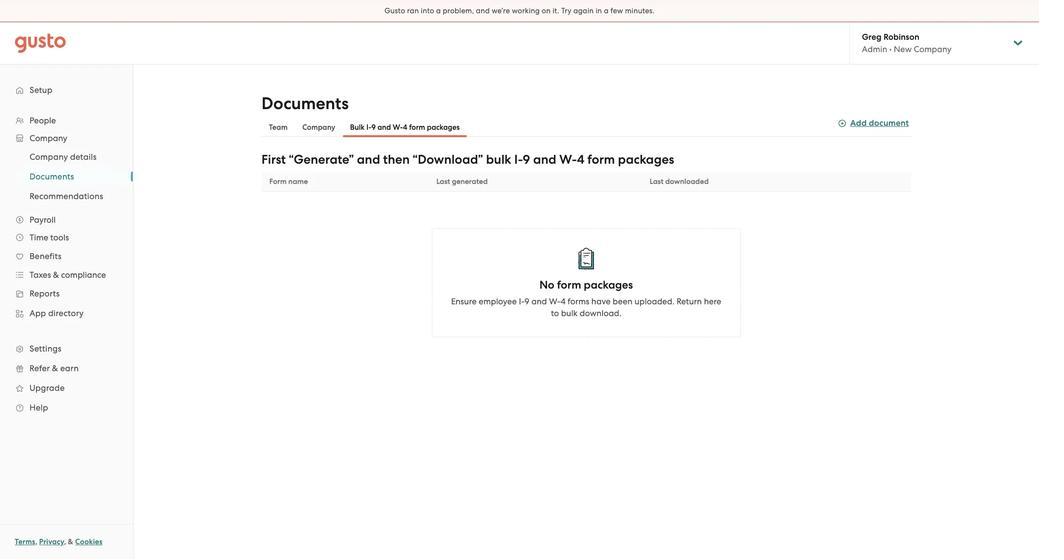 Task type: describe. For each thing, give the bounding box(es) containing it.
upgrade
[[30, 384, 65, 393]]

2 , from the left
[[64, 538, 66, 547]]

app directory
[[30, 309, 84, 319]]

no
[[540, 279, 555, 292]]

privacy
[[39, 538, 64, 547]]

setup link
[[10, 81, 123, 99]]

company inside the greg robinson admin • new company
[[914, 44, 952, 54]]

people button
[[10, 112, 123, 129]]

been
[[613, 297, 633, 307]]

2 vertical spatial &
[[68, 538, 73, 547]]

add document
[[851, 118, 910, 128]]

employee
[[479, 297, 517, 307]]

into
[[421, 6, 435, 15]]

bulk inside the ensure employee i-9 and w-4 forms have been uploaded. return here to bulk download.
[[561, 309, 578, 319]]

w- inside the ensure employee i-9 and w-4 forms have been uploaded. return here to bulk download.
[[549, 297, 561, 307]]

working
[[512, 6, 540, 15]]

company button
[[10, 129, 123, 147]]

•
[[890, 44, 892, 54]]

first
[[262, 152, 286, 167]]

payroll button
[[10, 211, 123, 229]]

we're
[[492, 6, 510, 15]]

in
[[596, 6, 602, 15]]

& for earn
[[52, 364, 58, 374]]

then
[[383, 152, 410, 167]]

documents inside "link"
[[30, 172, 74, 182]]

last generated
[[437, 177, 488, 186]]

taxes & compliance
[[30, 270, 106, 280]]

few
[[611, 6, 624, 15]]

9 inside the ensure employee i-9 and w-4 forms have been uploaded. return here to bulk download.
[[525, 297, 530, 307]]

gusto navigation element
[[0, 64, 133, 434]]

return
[[677, 297, 702, 307]]

refer
[[30, 364, 50, 374]]

bulk i-9 and w-4 form packages button
[[343, 118, 467, 137]]

privacy link
[[39, 538, 64, 547]]

last downloaded
[[650, 177, 709, 186]]

gusto
[[385, 6, 405, 15]]

admin
[[863, 44, 888, 54]]

robinson
[[884, 32, 920, 42]]

settings link
[[10, 340, 123, 358]]

download.
[[580, 309, 622, 319]]

on
[[542, 6, 551, 15]]

1 vertical spatial i-
[[515, 152, 523, 167]]

taxes
[[30, 270, 51, 280]]

bulk i-9 and w-4 form packages
[[350, 123, 460, 132]]

problem,
[[443, 6, 474, 15]]

setup
[[30, 85, 53, 95]]

terms , privacy , & cookies
[[15, 538, 103, 547]]

it.
[[553, 6, 560, 15]]

payroll
[[30, 215, 56, 225]]

refer & earn
[[30, 364, 79, 374]]

form
[[270, 177, 287, 186]]

help
[[30, 403, 48, 413]]

form name
[[270, 177, 308, 186]]

documents link
[[18, 168, 123, 186]]

"generate"
[[289, 152, 354, 167]]

packages inside button
[[427, 123, 460, 132]]

1 vertical spatial w-
[[560, 152, 577, 167]]

time
[[30, 233, 48, 243]]

2 a from the left
[[604, 6, 609, 15]]

and inside button
[[378, 123, 391, 132]]

app
[[30, 309, 46, 319]]

help link
[[10, 399, 123, 417]]

add
[[851, 118, 867, 128]]

9 inside button
[[372, 123, 376, 132]]

name
[[289, 177, 308, 186]]

company button
[[295, 118, 343, 137]]

1 vertical spatial 4
[[577, 152, 585, 167]]

compliance
[[61, 270, 106, 280]]

new
[[894, 44, 912, 54]]



Task type: vqa. For each thing, say whether or not it's contained in the screenshot.
Help link
yes



Task type: locate. For each thing, give the bounding box(es) containing it.
and
[[476, 6, 490, 15], [378, 123, 391, 132], [357, 152, 380, 167], [533, 152, 557, 167], [532, 297, 547, 307]]

tools
[[50, 233, 69, 243]]

reports link
[[10, 285, 123, 303]]

i- inside bulk i-9 and w-4 form packages button
[[367, 123, 372, 132]]

recommendations
[[30, 192, 103, 201]]

0 horizontal spatial a
[[436, 6, 441, 15]]

ensure employee i-9 and w-4 forms have been uploaded. return here to bulk download.
[[451, 297, 722, 319]]

4 inside the ensure employee i-9 and w-4 forms have been uploaded. return here to bulk download.
[[561, 297, 566, 307]]

app directory link
[[10, 305, 123, 322]]

forms
[[568, 297, 590, 307]]

benefits
[[30, 252, 62, 261]]

1 vertical spatial &
[[52, 364, 58, 374]]

company details link
[[18, 148, 123, 166]]

have
[[592, 297, 611, 307]]

& inside dropdown button
[[53, 270, 59, 280]]

4 inside button
[[403, 123, 408, 132]]

2 horizontal spatial form
[[588, 152, 615, 167]]

first "generate" and then "download" bulk i-9 and w-4 form packages
[[262, 152, 675, 167]]

people
[[30, 116, 56, 126]]

team
[[269, 123, 288, 132]]

& left cookies button
[[68, 538, 73, 547]]

bulk right to on the right of page
[[561, 309, 578, 319]]

reports
[[30, 289, 60, 299]]

form inside button
[[409, 123, 425, 132]]

upgrade link
[[10, 380, 123, 397]]

1 horizontal spatial bulk
[[561, 309, 578, 319]]

documents up company button
[[262, 94, 349, 114]]

uploaded.
[[635, 297, 675, 307]]

0 horizontal spatial documents
[[30, 172, 74, 182]]

0 vertical spatial documents
[[262, 94, 349, 114]]

0 horizontal spatial ,
[[35, 538, 37, 547]]

bulk
[[350, 123, 365, 132]]

, left privacy
[[35, 538, 37, 547]]

2 vertical spatial 4
[[561, 297, 566, 307]]

minutes.
[[625, 6, 655, 15]]

1 vertical spatial form
[[588, 152, 615, 167]]

company inside company dropdown button
[[30, 133, 67, 143]]

packages up last downloaded
[[618, 152, 675, 167]]

& for compliance
[[53, 270, 59, 280]]

w- inside bulk i-9 and w-4 form packages button
[[393, 123, 403, 132]]

1 horizontal spatial 4
[[561, 297, 566, 307]]

2 last from the left
[[650, 177, 664, 186]]

benefits link
[[10, 248, 123, 265]]

terms link
[[15, 538, 35, 547]]

2 vertical spatial w-
[[549, 297, 561, 307]]

downloaded
[[666, 177, 709, 186]]

&
[[53, 270, 59, 280], [52, 364, 58, 374], [68, 538, 73, 547]]

1 horizontal spatial last
[[650, 177, 664, 186]]

ensure
[[451, 297, 477, 307]]

list containing people
[[0, 112, 133, 418]]

0 vertical spatial i-
[[367, 123, 372, 132]]

0 vertical spatial packages
[[427, 123, 460, 132]]

,
[[35, 538, 37, 547], [64, 538, 66, 547]]

cookies button
[[75, 537, 103, 548]]

recommendations link
[[18, 188, 123, 205]]

1 vertical spatial bulk
[[561, 309, 578, 319]]

packages up the have
[[584, 279, 633, 292]]

4
[[403, 123, 408, 132], [577, 152, 585, 167], [561, 297, 566, 307]]

team button
[[262, 118, 295, 137]]

last
[[437, 177, 450, 186], [650, 177, 664, 186]]

2 vertical spatial form
[[557, 279, 582, 292]]

company inside company button
[[303, 123, 336, 132]]

a right in
[[604, 6, 609, 15]]

2 horizontal spatial 4
[[577, 152, 585, 167]]

9
[[372, 123, 376, 132], [523, 152, 531, 167], [525, 297, 530, 307]]

form
[[409, 123, 425, 132], [588, 152, 615, 167], [557, 279, 582, 292]]

company down company dropdown button on the left top of the page
[[30, 152, 68, 162]]

details
[[70, 152, 97, 162]]

& right taxes
[[53, 270, 59, 280]]

1 horizontal spatial form
[[557, 279, 582, 292]]

documents
[[262, 94, 349, 114], [30, 172, 74, 182]]

document
[[869, 118, 910, 128]]

company up "generate"
[[303, 123, 336, 132]]

again
[[574, 6, 594, 15]]

here
[[704, 297, 722, 307]]

1 vertical spatial documents
[[30, 172, 74, 182]]

to
[[551, 309, 559, 319]]

1 last from the left
[[437, 177, 450, 186]]

earn
[[60, 364, 79, 374]]

i-
[[367, 123, 372, 132], [515, 152, 523, 167], [519, 297, 525, 307]]

company
[[914, 44, 952, 54], [303, 123, 336, 132], [30, 133, 67, 143], [30, 152, 68, 162]]

list
[[0, 112, 133, 418], [0, 147, 133, 206]]

bulk
[[486, 152, 512, 167], [561, 309, 578, 319]]

refer & earn link
[[10, 360, 123, 378]]

0 vertical spatial form
[[409, 123, 425, 132]]

1 , from the left
[[35, 538, 37, 547]]

1 horizontal spatial ,
[[64, 538, 66, 547]]

0 vertical spatial 4
[[403, 123, 408, 132]]

greg
[[863, 32, 882, 42]]

ran
[[407, 6, 419, 15]]

gusto ran into a problem, and we're working on it. try again in a few minutes.
[[385, 6, 655, 15]]

1 horizontal spatial documents
[[262, 94, 349, 114]]

last for last generated
[[437, 177, 450, 186]]

1 list from the top
[[0, 112, 133, 418]]

0 vertical spatial bulk
[[486, 152, 512, 167]]

time tools
[[30, 233, 69, 243]]

bulk up generated
[[486, 152, 512, 167]]

generated
[[452, 177, 488, 186]]

greg robinson admin • new company
[[863, 32, 952, 54]]

try
[[562, 6, 572, 15]]

0 vertical spatial &
[[53, 270, 59, 280]]

0 horizontal spatial last
[[437, 177, 450, 186]]

add document link
[[839, 117, 910, 130]]

0 horizontal spatial form
[[409, 123, 425, 132]]

last left the downloaded at the top of the page
[[650, 177, 664, 186]]

2 vertical spatial 9
[[525, 297, 530, 307]]

list containing company details
[[0, 147, 133, 206]]

last for last downloaded
[[650, 177, 664, 186]]

taxes & compliance button
[[10, 266, 123, 284]]

0 vertical spatial 9
[[372, 123, 376, 132]]

company details
[[30, 152, 97, 162]]

cookies
[[75, 538, 103, 547]]

last down "download"
[[437, 177, 450, 186]]

1 vertical spatial 9
[[523, 152, 531, 167]]

a right into
[[436, 6, 441, 15]]

0 vertical spatial w-
[[393, 123, 403, 132]]

settings
[[30, 344, 61, 354]]

company right "new"
[[914, 44, 952, 54]]

i- inside the ensure employee i-9 and w-4 forms have been uploaded. return here to bulk download.
[[519, 297, 525, 307]]

"download"
[[413, 152, 483, 167]]

documents down company details
[[30, 172, 74, 182]]

1 vertical spatial packages
[[618, 152, 675, 167]]

directory
[[48, 309, 84, 319]]

2 vertical spatial packages
[[584, 279, 633, 292]]

1 a from the left
[[436, 6, 441, 15]]

0 horizontal spatial 4
[[403, 123, 408, 132]]

home image
[[15, 33, 66, 53]]

2 list from the top
[[0, 147, 133, 206]]

and inside the ensure employee i-9 and w-4 forms have been uploaded. return here to bulk download.
[[532, 297, 547, 307]]

company down people
[[30, 133, 67, 143]]

& left earn
[[52, 364, 58, 374]]

company inside company details link
[[30, 152, 68, 162]]

time tools button
[[10, 229, 123, 247]]

packages up "download"
[[427, 123, 460, 132]]

, left cookies
[[64, 538, 66, 547]]

terms
[[15, 538, 35, 547]]

2 vertical spatial i-
[[519, 297, 525, 307]]

0 horizontal spatial bulk
[[486, 152, 512, 167]]

no form packages
[[540, 279, 633, 292]]

1 horizontal spatial a
[[604, 6, 609, 15]]



